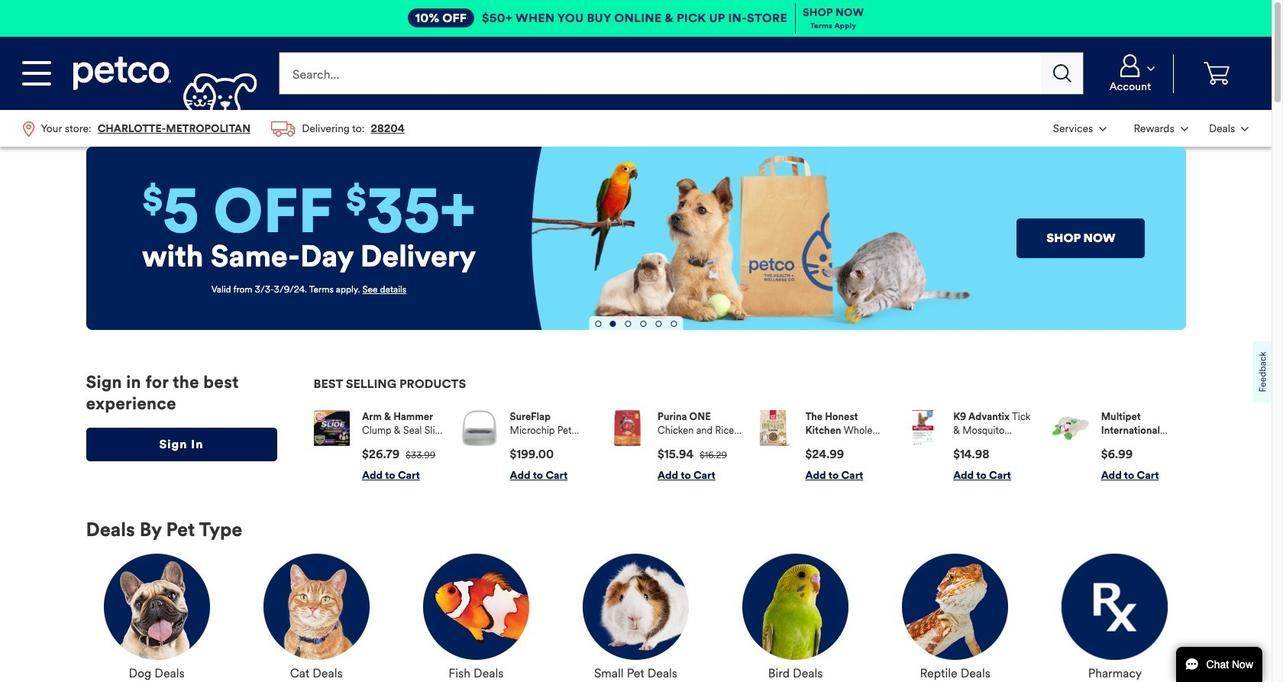 Task type: locate. For each thing, give the bounding box(es) containing it.
pet pharmacy image
[[1062, 554, 1168, 660]]

Search search field
[[279, 52, 1041, 95]]

list item
[[314, 410, 447, 482], [461, 410, 595, 482], [609, 410, 742, 482], [757, 410, 890, 482], [905, 410, 1038, 482], [1053, 410, 1186, 482]]

1 list item from the left
[[314, 410, 447, 482]]

dog deals image
[[104, 554, 210, 660]]

small pet deals image
[[583, 554, 689, 660]]

list
[[12, 110, 415, 147], [1043, 110, 1260, 147], [314, 398, 1186, 494]]

4 list item from the left
[[757, 410, 890, 482]]



Task type: vqa. For each thing, say whether or not it's contained in the screenshot.
$14.99 related to $14.99
no



Task type: describe. For each thing, give the bounding box(es) containing it.
fish deals image
[[423, 554, 529, 660]]

bird deals image
[[743, 554, 849, 660]]

3 list item from the left
[[609, 410, 742, 482]]

search image
[[1053, 64, 1072, 83]]

2 list item from the left
[[461, 410, 595, 482]]

6 list item from the left
[[1053, 410, 1186, 482]]

5 list item from the left
[[905, 410, 1038, 482]]

reptile deals image
[[902, 554, 1009, 660]]

cat deals image
[[263, 554, 370, 660]]



